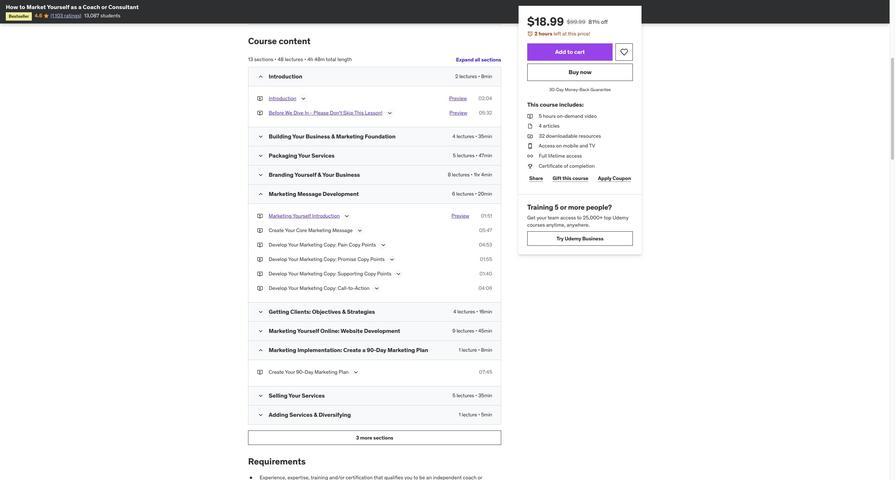 Task type: describe. For each thing, give the bounding box(es) containing it.
or inside training 5 or more people? get your team access to 25,000+ top udemy courses anytime, anywhere.
[[561, 203, 567, 212]]

8
[[448, 172, 451, 178]]

0 vertical spatial this
[[528, 101, 539, 108]]

course
[[248, 36, 277, 47]]

share button
[[528, 171, 545, 186]]

action
[[355, 285, 370, 292]]

courses
[[528, 222, 545, 228]]

your for packaging your services
[[298, 152, 310, 159]]

13
[[248, 56, 253, 63]]

to-
[[349, 285, 355, 292]]

top
[[604, 215, 612, 221]]

5 lectures • 35min
[[453, 393, 493, 399]]

1 horizontal spatial plan
[[417, 347, 429, 354]]

4 lectures • 35min
[[453, 133, 493, 140]]

0 vertical spatial access
[[567, 153, 582, 159]]

building
[[269, 133, 292, 140]]

more inside training 5 or more people? get your team access to 25,000+ top udemy courses anytime, anywhere.
[[568, 203, 585, 212]]

off
[[602, 18, 608, 25]]

2 for 2 hours left at this price!
[[535, 30, 538, 37]]

1 horizontal spatial a
[[363, 347, 366, 354]]

• for marketing message development
[[475, 191, 477, 197]]

promise
[[338, 256, 357, 263]]

expand all sections button
[[456, 52, 502, 67]]

• for branding yourself & your business
[[471, 172, 473, 178]]

show lecture description image for develop your marketing copy: call-to-action
[[373, 285, 381, 292]]

small image for introduction
[[257, 73, 265, 80]]

• left 4h 48m
[[305, 56, 306, 63]]

07:45
[[479, 369, 493, 376]]

0 vertical spatial day
[[557, 87, 564, 92]]

access
[[539, 143, 555, 149]]

adding services & diversifying
[[269, 412, 351, 419]]

create for create your core marketing message
[[269, 227, 284, 234]]

this inside button
[[355, 110, 364, 116]]

develop your marketing copy: pain copy points
[[269, 242, 376, 248]]

gift this course link
[[551, 171, 591, 186]]

marketing implementation: create a 90-day marketing plan
[[269, 347, 429, 354]]

and
[[580, 143, 589, 149]]

to for add
[[568, 48, 573, 55]]

of
[[564, 163, 569, 169]]

apply coupon
[[599, 175, 631, 182]]

length
[[338, 56, 352, 63]]

diversifying
[[319, 412, 351, 419]]

your for building your business & marketing foundation
[[293, 133, 305, 140]]

0 vertical spatial course
[[540, 101, 558, 108]]

apply coupon button
[[597, 171, 633, 186]]

0 horizontal spatial message
[[298, 190, 322, 198]]

small image for marketing yourself online: website development
[[257, 328, 265, 335]]

copy for promise
[[358, 256, 369, 263]]

people?
[[587, 203, 612, 212]]

4h 48m
[[308, 56, 325, 63]]

& left strategies
[[342, 308, 346, 316]]

branding yourself & your business
[[269, 171, 360, 178]]

develop your marketing copy: promise copy points
[[269, 256, 385, 263]]

0 vertical spatial or
[[101, 3, 107, 10]]

try udemy business
[[557, 236, 604, 242]]

lectures for introduction
[[460, 73, 477, 80]]

16min
[[480, 309, 493, 315]]

0 horizontal spatial sections
[[254, 56, 274, 63]]

develop for develop your marketing copy: promise copy points
[[269, 256, 287, 263]]

on-
[[557, 113, 565, 119]]

preview for marketing message development
[[452, 213, 470, 219]]

0 vertical spatial 4
[[539, 123, 542, 129]]

includes:
[[560, 101, 584, 108]]

6
[[452, 191, 455, 197]]

4 articles
[[539, 123, 560, 129]]

access on mobile and tv
[[539, 143, 596, 149]]

13,087 students
[[84, 12, 120, 19]]

• for adding services & diversifying
[[479, 412, 480, 418]]

lectures for building your business & marketing foundation
[[457, 133, 475, 140]]

more inside button
[[360, 435, 373, 441]]

objectives
[[312, 308, 341, 316]]

show lecture description image for develop your marketing copy: pain copy points
[[380, 242, 387, 249]]

bestseller
[[9, 14, 29, 19]]

clients:
[[291, 308, 311, 316]]

sections for expand all sections
[[482, 56, 502, 63]]

2 for 2 lectures • 8min
[[456, 73, 459, 80]]

0 horizontal spatial 90-
[[296, 369, 305, 376]]

5min
[[482, 412, 493, 418]]

1 vertical spatial introduction
[[269, 95, 297, 102]]

develop your marketing copy: supporting copy points
[[269, 271, 392, 277]]

• for marketing implementation: create a 90-day marketing plan
[[478, 347, 480, 354]]

please
[[314, 110, 329, 116]]

marketing yourself online: website development
[[269, 328, 400, 335]]

1 lecture • 8min
[[459, 347, 493, 354]]

students
[[101, 12, 120, 19]]

5 for 5 lectures • 35min
[[453, 393, 456, 399]]

8 lectures • 1hr 4min
[[448, 172, 493, 178]]

copy: for supporting
[[324, 271, 337, 277]]

supporting
[[338, 271, 363, 277]]

show lecture description image for develop your marketing copy: supporting copy points
[[395, 271, 403, 278]]

how
[[6, 3, 18, 10]]

points for develop your marketing copy: promise copy points
[[371, 256, 385, 263]]

• for getting clients: objectives & strategies
[[477, 309, 478, 315]]

copy: for pain
[[324, 242, 337, 248]]

1 vertical spatial create
[[344, 347, 361, 354]]

strategies
[[347, 308, 375, 316]]

core
[[296, 227, 307, 234]]

1 vertical spatial message
[[333, 227, 353, 234]]

copy for supporting
[[365, 271, 376, 277]]

4 for building your business & marketing foundation
[[453, 133, 456, 140]]

& up marketing message development
[[318, 171, 322, 178]]

buy
[[569, 68, 579, 76]]

small image for adding services & diversifying
[[257, 412, 265, 419]]

sections for 3 more sections
[[374, 435, 394, 441]]

2 vertical spatial day
[[305, 369, 314, 376]]

20min
[[478, 191, 493, 197]]

consultant
[[108, 3, 139, 10]]

4 for getting clients: objectives & strategies
[[454, 309, 457, 315]]

copy: for call-
[[324, 285, 337, 292]]

$18.99
[[528, 14, 564, 29]]

02:04
[[479, 95, 493, 102]]

• for introduction
[[478, 73, 480, 80]]

show lecture description image for create your 90-day marketing plan
[[353, 369, 360, 376]]

1 for adding services & diversifying
[[459, 412, 461, 418]]

marketing inside button
[[269, 213, 292, 219]]

30-day money-back guarantee
[[550, 87, 611, 92]]

marketing yourself introduction
[[269, 213, 340, 219]]

your for develop your marketing copy: pain copy points
[[288, 242, 299, 248]]

01:51
[[481, 213, 493, 219]]

5 lectures • 47min
[[453, 152, 493, 159]]

wishlist image
[[620, 48, 629, 56]]

anytime,
[[547, 222, 566, 228]]

resources
[[579, 133, 601, 139]]

gift
[[553, 175, 562, 182]]

lectures for marketing yourself online: website development
[[457, 328, 475, 334]]

before we dive in - please don't skip this lesson! button
[[269, 110, 383, 118]]

develop your marketing copy: call-to-action
[[269, 285, 370, 292]]

add
[[556, 48, 567, 55]]

(1,103
[[51, 12, 63, 19]]

& left diversifying
[[314, 412, 318, 419]]

9 lectures • 45min
[[453, 328, 493, 334]]

your for develop your marketing copy: supporting copy points
[[288, 271, 299, 277]]

• for building your business & marketing foundation
[[476, 133, 478, 140]]

preview for introduction
[[450, 95, 467, 102]]

pain
[[338, 242, 348, 248]]

0 vertical spatial 90-
[[367, 347, 376, 354]]

small image for marketing message development
[[257, 191, 265, 198]]

market
[[26, 3, 46, 10]]

introduction inside button
[[312, 213, 340, 219]]

demand
[[565, 113, 584, 119]]

don't
[[330, 110, 342, 116]]

yourself for branding yourself & your business
[[295, 171, 317, 178]]

3 more sections
[[356, 435, 394, 441]]



Task type: locate. For each thing, give the bounding box(es) containing it.
small image for branding yourself & your business
[[257, 172, 265, 179]]

1 vertical spatial day
[[376, 347, 387, 354]]

05:47
[[480, 227, 493, 234]]

0 vertical spatial create
[[269, 227, 284, 234]]

small image for building your business & marketing foundation
[[257, 133, 265, 140]]

0 vertical spatial udemy
[[613, 215, 629, 221]]

small image
[[257, 73, 265, 80], [257, 152, 265, 160]]

2 vertical spatial show lecture description image
[[395, 271, 403, 278]]

access up anywhere. at the top of the page
[[561, 215, 576, 221]]

4 up 5 lectures • 47min
[[453, 133, 456, 140]]

1 vertical spatial preview
[[450, 110, 468, 116]]

1 down 9 lectures • 45min
[[459, 347, 461, 354]]

1 vertical spatial 35min
[[479, 393, 493, 399]]

marketing message development
[[269, 190, 359, 198]]

47min
[[479, 152, 493, 159]]

1 horizontal spatial business
[[336, 171, 360, 178]]

• for selling your services
[[476, 393, 478, 399]]

01:55
[[480, 256, 493, 263]]

cart
[[575, 48, 585, 55]]

create your 90-day marketing plan
[[269, 369, 349, 376]]

1 small image from the top
[[257, 133, 265, 140]]

yourself down packaging your services
[[295, 171, 317, 178]]

create for create your 90-day marketing plan
[[269, 369, 284, 376]]

0 vertical spatial lecture
[[462, 347, 477, 354]]

show lecture description image for create your core marketing message
[[357, 227, 364, 235]]

2 vertical spatial services
[[290, 412, 313, 419]]

01:40
[[480, 271, 493, 277]]

4 copy: from the top
[[324, 285, 337, 292]]

udemy inside training 5 or more people? get your team access to 25,000+ top udemy courses anytime, anywhere.
[[613, 215, 629, 221]]

lectures for getting clients: objectives & strategies
[[458, 309, 475, 315]]

xsmall image
[[257, 110, 263, 117], [528, 153, 534, 160], [257, 213, 263, 220], [257, 256, 263, 263], [257, 285, 263, 292], [257, 369, 263, 376], [248, 475, 254, 481]]

2 hours left at this price!
[[535, 30, 591, 37]]

lecture for marketing implementation: create a 90-day marketing plan
[[462, 347, 477, 354]]

small image for getting clients: objectives & strategies
[[257, 309, 265, 316]]

2 35min from the top
[[479, 393, 493, 399]]

0 vertical spatial message
[[298, 190, 322, 198]]

lectures right 9
[[457, 328, 475, 334]]

yourself for marketing yourself online: website development
[[297, 328, 319, 335]]

1 vertical spatial 1
[[459, 412, 461, 418]]

1 small image from the top
[[257, 73, 265, 80]]

more
[[568, 203, 585, 212], [360, 435, 373, 441]]

25,000+
[[583, 215, 603, 221]]

lectures
[[285, 56, 303, 63], [460, 73, 477, 80], [457, 133, 475, 140], [457, 152, 475, 159], [452, 172, 470, 178], [457, 191, 474, 197], [458, 309, 475, 315], [457, 328, 475, 334], [457, 393, 475, 399]]

show lecture description image for develop your marketing copy: promise copy points
[[389, 256, 396, 263]]

small image for packaging your services
[[257, 152, 265, 160]]

or up anytime,
[[561, 203, 567, 212]]

team
[[548, 215, 560, 221]]

2 vertical spatial preview
[[452, 213, 470, 219]]

3 more sections button
[[248, 431, 502, 446]]

lecture for adding services & diversifying
[[462, 412, 477, 418]]

0 vertical spatial 1
[[459, 347, 461, 354]]

1 horizontal spatial 90-
[[367, 347, 376, 354]]

2 down expand
[[456, 73, 459, 80]]

try
[[557, 236, 564, 242]]

1 vertical spatial development
[[364, 328, 400, 335]]

0 horizontal spatial business
[[306, 133, 330, 140]]

show lecture description image
[[300, 95, 307, 102], [389, 256, 396, 263], [395, 271, 403, 278]]

to inside 'button'
[[568, 48, 573, 55]]

certificate of completion
[[539, 163, 595, 169]]

0 vertical spatial copy
[[349, 242, 361, 248]]

1 vertical spatial or
[[561, 203, 567, 212]]

2 1 from the top
[[459, 412, 461, 418]]

develop for develop your marketing copy: call-to-action
[[269, 285, 287, 292]]

2 horizontal spatial sections
[[482, 56, 502, 63]]

copy
[[349, 242, 361, 248], [358, 256, 369, 263], [365, 271, 376, 277]]

3 copy: from the top
[[324, 271, 337, 277]]

price!
[[578, 30, 591, 37]]

1 vertical spatial 2
[[456, 73, 459, 80]]

certificate
[[539, 163, 563, 169]]

udemy
[[613, 215, 629, 221], [565, 236, 582, 242]]

total
[[326, 56, 336, 63]]

2 vertical spatial points
[[377, 271, 392, 277]]

1 vertical spatial show lecture description image
[[389, 256, 396, 263]]

a right as
[[78, 3, 82, 10]]

your
[[537, 215, 547, 221]]

development down branding yourself & your business
[[323, 190, 359, 198]]

expand
[[456, 56, 474, 63]]

points right promise
[[371, 256, 385, 263]]

• left '45min'
[[476, 328, 478, 334]]

1 vertical spatial access
[[561, 215, 576, 221]]

• down the expand all sections dropdown button
[[478, 73, 480, 80]]

business inside try udemy business link
[[583, 236, 604, 242]]

sections inside dropdown button
[[482, 56, 502, 63]]

to for how
[[19, 3, 25, 10]]

yourself for marketing yourself introduction
[[293, 213, 311, 219]]

lectures down expand
[[460, 73, 477, 80]]

as
[[71, 3, 77, 10]]

13,087
[[84, 12, 99, 19]]

your for selling your services
[[289, 392, 301, 400]]

packaging
[[269, 152, 297, 159]]

course
[[540, 101, 558, 108], [573, 175, 589, 182]]

udemy right top
[[613, 215, 629, 221]]

35min up 47min
[[479, 133, 493, 140]]

access down mobile
[[567, 153, 582, 159]]

$99.99
[[567, 18, 586, 25]]

0 vertical spatial preview
[[450, 95, 467, 102]]

services up branding yourself & your business
[[312, 152, 335, 159]]

05:32
[[479, 110, 493, 116]]

2 vertical spatial 4
[[454, 309, 457, 315]]

35min for selling your services
[[479, 393, 493, 399]]

hours up "4 articles"
[[543, 113, 556, 119]]

copy up action
[[365, 271, 376, 277]]

to left cart
[[568, 48, 573, 55]]

9
[[453, 328, 456, 334]]

$18.99 $99.99 81% off
[[528, 14, 608, 29]]

services for packaging your services
[[312, 152, 335, 159]]

48
[[278, 56, 284, 63]]

81%
[[589, 18, 600, 25]]

create down website at the left bottom of page
[[344, 347, 361, 354]]

lifetime
[[549, 153, 566, 159]]

anywhere.
[[567, 222, 590, 228]]

2 copy: from the top
[[324, 256, 337, 263]]

services down selling your services
[[290, 412, 313, 419]]

yourself inside button
[[293, 213, 311, 219]]

• left 20min
[[475, 191, 477, 197]]

04:06
[[479, 285, 493, 292]]

1 develop from the top
[[269, 242, 287, 248]]

0 vertical spatial 2
[[535, 30, 538, 37]]

lectures up the 1 lecture • 5min
[[457, 393, 475, 399]]

copy: up develop your marketing copy: supporting copy points on the bottom
[[324, 256, 337, 263]]

preview left 05:32
[[450, 110, 468, 116]]

lectures left 16min
[[458, 309, 475, 315]]

0 vertical spatial this
[[568, 30, 577, 37]]

your for develop your marketing copy: call-to-action
[[288, 285, 299, 292]]

lectures for selling your services
[[457, 393, 475, 399]]

your for create your core marketing message
[[285, 227, 295, 234]]

copy right promise
[[358, 256, 369, 263]]

0 horizontal spatial plan
[[339, 369, 349, 376]]

copy right pain at the bottom left of page
[[349, 242, 361, 248]]

1 horizontal spatial udemy
[[613, 215, 629, 221]]

this right at
[[568, 30, 577, 37]]

try udemy business link
[[528, 232, 633, 246]]

1 vertical spatial copy
[[358, 256, 369, 263]]

2 vertical spatial copy
[[365, 271, 376, 277]]

13 sections • 48 lectures • 4h 48m total length
[[248, 56, 352, 63]]

8min down the expand all sections dropdown button
[[481, 73, 493, 80]]

xsmall image
[[257, 95, 263, 102], [528, 113, 534, 120], [528, 123, 534, 130], [528, 133, 534, 140], [528, 143, 534, 150], [528, 163, 534, 170], [257, 227, 263, 234], [257, 242, 263, 249], [257, 271, 263, 278]]

1 vertical spatial 90-
[[296, 369, 305, 376]]

yourself up the core
[[293, 213, 311, 219]]

lectures right 6
[[457, 191, 474, 197]]

• left 48
[[275, 56, 277, 63]]

1 horizontal spatial to
[[568, 48, 573, 55]]

0 vertical spatial introduction
[[269, 73, 303, 80]]

1 vertical spatial a
[[363, 347, 366, 354]]

video
[[585, 113, 597, 119]]

call-
[[338, 285, 349, 292]]

or up 13,087 students
[[101, 3, 107, 10]]

2 vertical spatial create
[[269, 369, 284, 376]]

to inside training 5 or more people? get your team access to 25,000+ top udemy courses anytime, anywhere.
[[578, 215, 582, 221]]

5 small image from the top
[[257, 328, 265, 335]]

4min
[[482, 172, 493, 178]]

35min up 5min
[[479, 393, 493, 399]]

points right supporting
[[377, 271, 392, 277]]

0 horizontal spatial a
[[78, 3, 82, 10]]

1 vertical spatial udemy
[[565, 236, 582, 242]]

sections right 3
[[374, 435, 394, 441]]

introduction down 48
[[269, 73, 303, 80]]

business for building
[[306, 133, 330, 140]]

points right pain at the bottom left of page
[[362, 242, 376, 248]]

2 develop from the top
[[269, 256, 287, 263]]

alarm image
[[528, 31, 534, 37]]

0 horizontal spatial or
[[101, 3, 107, 10]]

4 up 32
[[539, 123, 542, 129]]

• up 5 lectures • 47min
[[476, 133, 478, 140]]

preview down 6
[[452, 213, 470, 219]]

in
[[305, 110, 309, 116]]

• for marketing yourself online: website development
[[476, 328, 478, 334]]

course down 30-
[[540, 101, 558, 108]]

0 vertical spatial development
[[323, 190, 359, 198]]

0 vertical spatial services
[[312, 152, 335, 159]]

1 vertical spatial hours
[[543, 113, 556, 119]]

introduction up before
[[269, 95, 297, 102]]

2 horizontal spatial day
[[557, 87, 564, 92]]

at
[[563, 30, 567, 37]]

35min for building your business & marketing foundation
[[479, 133, 493, 140]]

3 small image from the top
[[257, 191, 265, 198]]

small image
[[257, 133, 265, 140], [257, 172, 265, 179], [257, 191, 265, 198], [257, 309, 265, 316], [257, 328, 265, 335], [257, 347, 265, 354], [257, 393, 265, 400], [257, 412, 265, 419]]

0 vertical spatial hours
[[539, 30, 553, 37]]

1 copy: from the top
[[324, 242, 337, 248]]

0 vertical spatial a
[[78, 3, 82, 10]]

copy: for promise
[[324, 256, 337, 263]]

0 horizontal spatial more
[[360, 435, 373, 441]]

your for create your 90-day marketing plan
[[285, 369, 295, 376]]

yourself down "clients:"
[[297, 328, 319, 335]]

coach
[[83, 3, 100, 10]]

2 horizontal spatial business
[[583, 236, 604, 242]]

introduction up create your core marketing message
[[312, 213, 340, 219]]

0 vertical spatial points
[[362, 242, 376, 248]]

2 vertical spatial business
[[583, 236, 604, 242]]

2 vertical spatial introduction
[[312, 213, 340, 219]]

lectures for branding yourself & your business
[[452, 172, 470, 178]]

• left 16min
[[477, 309, 478, 315]]

dive
[[294, 110, 304, 116]]

0 vertical spatial 8min
[[481, 73, 493, 80]]

4 up 9
[[454, 309, 457, 315]]

skip
[[344, 110, 354, 116]]

0 vertical spatial show lecture description image
[[300, 95, 307, 102]]

2 8min from the top
[[481, 347, 493, 354]]

35min
[[479, 133, 493, 140], [479, 393, 493, 399]]

1 vertical spatial business
[[336, 171, 360, 178]]

sections right 13
[[254, 56, 274, 63]]

0 vertical spatial to
[[19, 3, 25, 10]]

1 vertical spatial plan
[[339, 369, 349, 376]]

more up anywhere. at the top of the page
[[568, 203, 585, 212]]

1 vertical spatial small image
[[257, 152, 265, 160]]

32
[[539, 133, 545, 139]]

0 vertical spatial plan
[[417, 347, 429, 354]]

3 develop from the top
[[269, 271, 287, 277]]

requirements
[[248, 456, 306, 468]]

• left 5min
[[479, 412, 480, 418]]

development down strategies
[[364, 328, 400, 335]]

2 lectures • 8min
[[456, 73, 493, 80]]

3
[[356, 435, 359, 441]]

0 vertical spatial more
[[568, 203, 585, 212]]

45min
[[479, 328, 493, 334]]

1 vertical spatial 8min
[[481, 347, 493, 354]]

to up bestseller
[[19, 3, 25, 10]]

0 horizontal spatial course
[[540, 101, 558, 108]]

lectures for packaging your services
[[457, 152, 475, 159]]

small image left the packaging
[[257, 152, 265, 160]]

copy for pain
[[349, 242, 361, 248]]

marketing yourself introduction button
[[269, 213, 340, 221]]

lectures right 8
[[452, 172, 470, 178]]

2 small image from the top
[[257, 172, 265, 179]]

or
[[101, 3, 107, 10], [561, 203, 567, 212]]

services for selling your services
[[302, 392, 325, 400]]

8min down '45min'
[[481, 347, 493, 354]]

introduction
[[269, 73, 303, 80], [269, 95, 297, 102], [312, 213, 340, 219]]

1 vertical spatial 4
[[453, 133, 456, 140]]

2 right alarm image at the right of the page
[[535, 30, 538, 37]]

1 horizontal spatial more
[[568, 203, 585, 212]]

1 vertical spatial more
[[360, 435, 373, 441]]

add to cart button
[[528, 43, 613, 61]]

training 5 or more people? get your team access to 25,000+ top udemy courses anytime, anywhere.
[[528, 203, 629, 228]]

• left 47min
[[476, 152, 478, 159]]

1 horizontal spatial this
[[528, 101, 539, 108]]

points for develop your marketing copy: supporting copy points
[[377, 271, 392, 277]]

small image down the course
[[257, 73, 265, 80]]

1 for marketing implementation: create a 90-day marketing plan
[[459, 347, 461, 354]]

4 develop from the top
[[269, 285, 287, 292]]

hours
[[539, 30, 553, 37], [543, 113, 556, 119]]

a down website at the left bottom of page
[[363, 347, 366, 354]]

gift this course
[[553, 175, 589, 182]]

getting
[[269, 308, 289, 316]]

0 horizontal spatial this
[[355, 110, 364, 116]]

copy: left pain at the bottom left of page
[[324, 242, 337, 248]]

1 vertical spatial lecture
[[462, 412, 477, 418]]

yourself up (1,103
[[47, 3, 69, 10]]

mobile
[[564, 143, 579, 149]]

0 horizontal spatial udemy
[[565, 236, 582, 242]]

8min for marketing implementation: create a 90-day marketing plan
[[481, 347, 493, 354]]

1 vertical spatial this
[[355, 110, 364, 116]]

1 vertical spatial services
[[302, 392, 325, 400]]

1 lecture • 5min
[[459, 412, 493, 418]]

0 horizontal spatial to
[[19, 3, 25, 10]]

1 horizontal spatial development
[[364, 328, 400, 335]]

0 vertical spatial small image
[[257, 73, 265, 80]]

lesson!
[[365, 110, 383, 116]]

1 35min from the top
[[479, 133, 493, 140]]

0 horizontal spatial development
[[323, 190, 359, 198]]

on
[[557, 143, 562, 149]]

online:
[[321, 328, 340, 335]]

• left 1hr
[[471, 172, 473, 178]]

more right 3
[[360, 435, 373, 441]]

0 horizontal spatial 2
[[456, 73, 459, 80]]

1 horizontal spatial sections
[[374, 435, 394, 441]]

1 horizontal spatial 2
[[535, 30, 538, 37]]

lecture left 5min
[[462, 412, 477, 418]]

lectures up 8 lectures • 1hr 4min
[[457, 152, 475, 159]]

copy: left call-
[[324, 285, 337, 292]]

this right gift at the right top of the page
[[563, 175, 572, 182]]

& down before we dive in - please don't skip this lesson! button
[[331, 133, 335, 140]]

services up adding services & diversifying
[[302, 392, 325, 400]]

lectures for marketing message development
[[457, 191, 474, 197]]

2 horizontal spatial to
[[578, 215, 582, 221]]

5 for 5 lectures • 47min
[[453, 152, 456, 159]]

4 lectures • 16min
[[454, 309, 493, 315]]

5 inside training 5 or more people? get your team access to 25,000+ top udemy courses anytime, anywhere.
[[555, 203, 559, 212]]

04:53
[[479, 242, 493, 248]]

completion
[[570, 163, 595, 169]]

lectures up 5 lectures • 47min
[[457, 133, 475, 140]]

business for try
[[583, 236, 604, 242]]

buy now
[[569, 68, 592, 76]]

8min
[[481, 73, 493, 80], [481, 347, 493, 354]]

small image for marketing implementation: create a 90-day marketing plan
[[257, 347, 265, 354]]

1 horizontal spatial message
[[333, 227, 353, 234]]

your for develop your marketing copy: promise copy points
[[288, 256, 299, 263]]

• up the 1 lecture • 5min
[[476, 393, 478, 399]]

2
[[535, 30, 538, 37], [456, 73, 459, 80]]

create left the core
[[269, 227, 284, 234]]

0 horizontal spatial day
[[305, 369, 314, 376]]

• down '45min'
[[478, 347, 480, 354]]

4.6
[[35, 12, 42, 19]]

full lifetime access
[[539, 153, 582, 159]]

lecture down 9 lectures • 45min
[[462, 347, 477, 354]]

getting clients: objectives & strategies
[[269, 308, 375, 316]]

hours for 5
[[543, 113, 556, 119]]

1 down 5 lectures • 35min
[[459, 412, 461, 418]]

lectures right 48
[[285, 56, 303, 63]]

tv
[[590, 143, 596, 149]]

message down branding yourself & your business
[[298, 190, 322, 198]]

develop for develop your marketing copy: supporting copy points
[[269, 271, 287, 277]]

selling your services
[[269, 392, 325, 400]]

message
[[298, 190, 322, 198], [333, 227, 353, 234]]

add to cart
[[556, 48, 585, 55]]

to up anywhere. at the top of the page
[[578, 215, 582, 221]]

4 small image from the top
[[257, 309, 265, 316]]

copy: down develop your marketing copy: promise copy points
[[324, 271, 337, 277]]

show lecture description image
[[386, 110, 394, 117], [344, 213, 351, 220], [357, 227, 364, 235], [380, 242, 387, 249], [373, 285, 381, 292], [353, 369, 360, 376]]

1 horizontal spatial or
[[561, 203, 567, 212]]

access inside training 5 or more people? get your team access to 25,000+ top udemy courses anytime, anywhere.
[[561, 215, 576, 221]]

udemy right try
[[565, 236, 582, 242]]

6 small image from the top
[[257, 347, 265, 354]]

2 vertical spatial to
[[578, 215, 582, 221]]

sections inside button
[[374, 435, 394, 441]]

1 vertical spatial points
[[371, 256, 385, 263]]

small image for selling your services
[[257, 393, 265, 400]]

create up selling
[[269, 369, 284, 376]]

1 vertical spatial this
[[563, 175, 572, 182]]

2 small image from the top
[[257, 152, 265, 160]]

8min for introduction
[[481, 73, 493, 80]]

1 horizontal spatial day
[[376, 347, 387, 354]]

1 8min from the top
[[481, 73, 493, 80]]

5 for 5 hours on-demand video
[[539, 113, 542, 119]]

•
[[275, 56, 277, 63], [305, 56, 306, 63], [478, 73, 480, 80], [476, 133, 478, 140], [476, 152, 478, 159], [471, 172, 473, 178], [475, 191, 477, 197], [477, 309, 478, 315], [476, 328, 478, 334], [478, 347, 480, 354], [476, 393, 478, 399], [479, 412, 480, 418]]

7 small image from the top
[[257, 393, 265, 400]]

8 small image from the top
[[257, 412, 265, 419]]

before
[[269, 110, 284, 116]]

building your business & marketing foundation
[[269, 133, 396, 140]]

preview down '2 lectures • 8min'
[[450, 95, 467, 102]]

• for packaging your services
[[476, 152, 478, 159]]

points for develop your marketing copy: pain copy points
[[362, 242, 376, 248]]

0 vertical spatial business
[[306, 133, 330, 140]]

sections right all
[[482, 56, 502, 63]]

1 vertical spatial course
[[573, 175, 589, 182]]

course down completion
[[573, 175, 589, 182]]

develop for develop your marketing copy: pain copy points
[[269, 242, 287, 248]]

hours left left
[[539, 30, 553, 37]]

how to market yourself as a coach or consultant
[[6, 3, 139, 10]]

hours for 2
[[539, 30, 553, 37]]

1 1 from the top
[[459, 347, 461, 354]]

message up pain at the bottom left of page
[[333, 227, 353, 234]]

all
[[475, 56, 481, 63]]



Task type: vqa. For each thing, say whether or not it's contained in the screenshot.
3
yes



